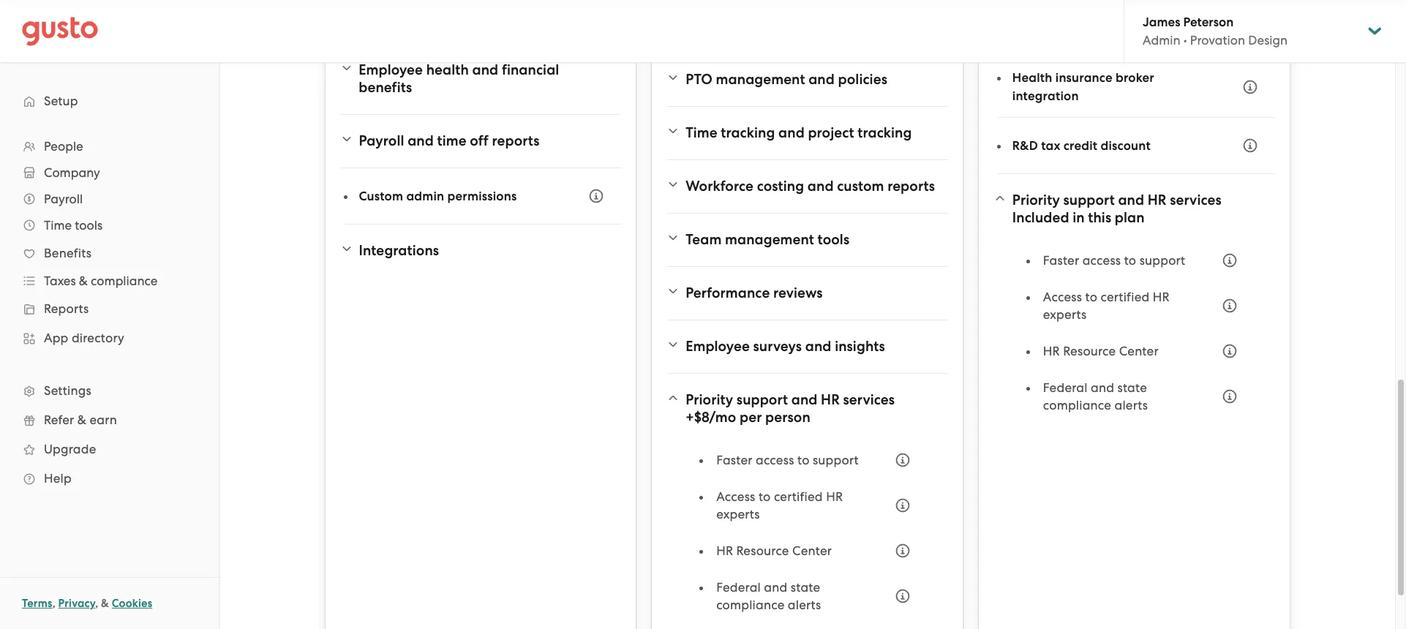 Task type: locate. For each thing, give the bounding box(es) containing it.
time for time tracking and project tracking
[[686, 124, 718, 141]]

app directory
[[44, 331, 124, 346]]

management inside dropdown button
[[725, 231, 815, 248]]

compliance
[[91, 274, 158, 288], [1044, 398, 1112, 413], [717, 598, 785, 613]]

0 horizontal spatial faster
[[717, 453, 753, 468]]

center for included in this plan
[[1120, 344, 1159, 359]]

tracking right project
[[858, 124, 912, 141]]

services inside priority support and hr services +$8/mo per person
[[844, 392, 895, 408]]

1 vertical spatial certified
[[774, 490, 823, 504]]

0 horizontal spatial alerts
[[788, 598, 822, 613]]

employee down performance in the top of the page
[[686, 338, 750, 355]]

management
[[716, 71, 806, 88], [725, 231, 815, 248]]

0 vertical spatial hr resource center
[[1044, 344, 1159, 359]]

1 vertical spatial federal
[[717, 580, 761, 595]]

employee inside dropdown button
[[686, 338, 750, 355]]

1 vertical spatial reports
[[888, 178, 936, 195]]

0 horizontal spatial tracking
[[721, 124, 776, 141]]

1 horizontal spatial faster
[[1044, 253, 1080, 268]]

0 vertical spatial management
[[716, 71, 806, 88]]

0 horizontal spatial priority
[[686, 392, 734, 408]]

tools down payroll dropdown button
[[75, 218, 103, 233]]

admin
[[1143, 33, 1181, 48]]

time up benefits
[[44, 218, 72, 233]]

1 horizontal spatial federal
[[1044, 381, 1088, 395]]

reports inside the workforce costing and custom reports dropdown button
[[888, 178, 936, 195]]

time
[[686, 124, 718, 141], [44, 218, 72, 233]]

1 horizontal spatial hr resource center
[[1044, 344, 1159, 359]]

1 horizontal spatial services
[[1171, 192, 1222, 209]]

payroll inside payroll dropdown button
[[44, 192, 83, 206]]

and
[[473, 61, 499, 78], [809, 71, 835, 88], [779, 124, 805, 141], [408, 132, 434, 149], [808, 178, 834, 195], [1119, 192, 1145, 209], [806, 338, 832, 355], [1091, 381, 1115, 395], [792, 392, 818, 408], [764, 580, 788, 595]]

access
[[1044, 290, 1083, 305], [717, 490, 756, 504]]

0 vertical spatial faster
[[1044, 253, 1080, 268]]

0 horizontal spatial list
[[0, 133, 219, 493]]

hr inside priority support and hr services +$8/mo per person
[[821, 392, 840, 408]]

1 vertical spatial alerts
[[788, 598, 822, 613]]

help
[[44, 471, 72, 486]]

and inside priority support and hr services +$8/mo per person
[[792, 392, 818, 408]]

1 horizontal spatial payroll
[[359, 132, 404, 149]]

faster access to support
[[1044, 253, 1186, 268], [717, 453, 859, 468]]

0 vertical spatial compliance
[[91, 274, 158, 288]]

in
[[1073, 209, 1085, 226]]

2 horizontal spatial compliance
[[1044, 398, 1112, 413]]

cookies button
[[112, 595, 152, 613]]

hr resource center
[[1044, 344, 1159, 359], [717, 544, 832, 559]]

1 horizontal spatial federal and state compliance alerts
[[1044, 381, 1149, 413]]

& left cookies button
[[101, 597, 109, 611]]

0 vertical spatial center
[[1120, 344, 1159, 359]]

custom
[[838, 178, 885, 195]]

list for priority support and hr services +$8/mo per person
[[701, 444, 919, 626]]

0 horizontal spatial faster access to support
[[717, 453, 859, 468]]

1 vertical spatial time
[[44, 218, 72, 233]]

0 vertical spatial faster access to support
[[1044, 253, 1186, 268]]

0 horizontal spatial tools
[[75, 218, 103, 233]]

tax
[[1042, 138, 1061, 153]]

compliance inside "dropdown button"
[[91, 274, 158, 288]]

hr resource center for this
[[1044, 344, 1159, 359]]

0 horizontal spatial state
[[791, 580, 821, 595]]

priority up +$8/mo
[[686, 392, 734, 408]]

1 horizontal spatial center
[[1120, 344, 1159, 359]]

0 horizontal spatial hr resource center
[[717, 544, 832, 559]]

0 horizontal spatial center
[[793, 544, 832, 559]]

& inside refer & earn link
[[77, 413, 86, 428]]

benefits link
[[15, 240, 204, 266]]

0 horizontal spatial reports
[[492, 132, 540, 149]]

1 vertical spatial employee
[[686, 338, 750, 355]]

management down costing
[[725, 231, 815, 248]]

management inside dropdown button
[[716, 71, 806, 88]]

company button
[[15, 160, 204, 186]]

list
[[0, 133, 219, 493], [1028, 244, 1246, 426], [701, 444, 919, 626]]

list for priority support and hr services included in this plan
[[1028, 244, 1246, 426]]

0 vertical spatial alerts
[[1115, 398, 1149, 413]]

insurance
[[1056, 70, 1113, 86]]

1 horizontal spatial state
[[1118, 381, 1148, 395]]

0 vertical spatial time
[[686, 124, 718, 141]]

hr
[[1148, 192, 1167, 209], [1154, 290, 1170, 305], [1044, 344, 1061, 359], [821, 392, 840, 408], [827, 490, 843, 504], [717, 544, 734, 559]]

1 vertical spatial access
[[756, 453, 795, 468]]

1 horizontal spatial access
[[1044, 290, 1083, 305]]

0 vertical spatial certified
[[1101, 290, 1150, 305]]

services inside priority support and hr services included in this plan
[[1171, 192, 1222, 209]]

0 horizontal spatial certified
[[774, 490, 823, 504]]

employee up benefits
[[359, 61, 423, 78]]

and inside dropdown button
[[809, 71, 835, 88]]

app
[[44, 331, 68, 346]]

compliance for priority support and hr services included in this plan
[[1044, 398, 1112, 413]]

priority
[[1013, 192, 1061, 209], [686, 392, 734, 408]]

0 horizontal spatial experts
[[717, 507, 760, 522]]

access to certified hr experts
[[1044, 290, 1170, 322], [717, 490, 843, 522]]

time down the pto
[[686, 124, 718, 141]]

services
[[1171, 192, 1222, 209], [844, 392, 895, 408]]

0 horizontal spatial access
[[717, 490, 756, 504]]

payroll down benefits
[[359, 132, 404, 149]]

0 vertical spatial access
[[1044, 290, 1083, 305]]

0 vertical spatial resource
[[1064, 344, 1117, 359]]

reports right custom
[[888, 178, 936, 195]]

hr inside priority support and hr services included in this plan
[[1148, 192, 1167, 209]]

1 vertical spatial payroll
[[44, 192, 83, 206]]

1 horizontal spatial alerts
[[1115, 398, 1149, 413]]

terms
[[22, 597, 52, 611]]

reports inside 'payroll and time off reports' dropdown button
[[492, 132, 540, 149]]

0 horizontal spatial employee
[[359, 61, 423, 78]]

faster for +$8/mo
[[717, 453, 753, 468]]

payroll down company
[[44, 192, 83, 206]]

faster access to support for this
[[1044, 253, 1186, 268]]

1 vertical spatial compliance
[[1044, 398, 1112, 413]]

& inside "taxes & compliance" "dropdown button"
[[79, 274, 88, 288]]

0 horizontal spatial federal
[[717, 580, 761, 595]]

reports link
[[15, 296, 204, 322]]

and inside priority support and hr services included in this plan
[[1119, 192, 1145, 209]]

team management tools
[[686, 231, 850, 248]]

payroll and time off reports button
[[340, 124, 622, 159]]

0 horizontal spatial federal and state compliance alerts
[[717, 580, 822, 613]]

1 horizontal spatial tracking
[[858, 124, 912, 141]]

federal
[[1044, 381, 1088, 395], [717, 580, 761, 595]]

reports
[[44, 302, 89, 316]]

policies
[[839, 71, 888, 88]]

1 horizontal spatial certified
[[1101, 290, 1150, 305]]

0 vertical spatial access
[[1083, 253, 1122, 268]]

center
[[1120, 344, 1159, 359], [793, 544, 832, 559]]

1 horizontal spatial employee
[[686, 338, 750, 355]]

1 vertical spatial priority
[[686, 392, 734, 408]]

integrations button
[[340, 234, 622, 269]]

experts for included
[[1044, 307, 1087, 322]]

1 vertical spatial &
[[77, 413, 86, 428]]

1 vertical spatial experts
[[717, 507, 760, 522]]

1 vertical spatial federal and state compliance alerts
[[717, 580, 822, 613]]

management right the pto
[[716, 71, 806, 88]]

0 vertical spatial federal
[[1044, 381, 1088, 395]]

faster
[[1044, 253, 1080, 268], [717, 453, 753, 468]]

1 vertical spatial resource
[[737, 544, 790, 559]]

support down plan
[[1140, 253, 1186, 268]]

1 vertical spatial access to certified hr experts
[[717, 490, 843, 522]]

federal for +$8/mo
[[717, 580, 761, 595]]

faster down in
[[1044, 253, 1080, 268]]

1 horizontal spatial access
[[1083, 253, 1122, 268]]

alerts
[[1115, 398, 1149, 413], [788, 598, 822, 613]]

design
[[1249, 33, 1288, 48]]

faster down per
[[717, 453, 753, 468]]

0 horizontal spatial payroll
[[44, 192, 83, 206]]

admin
[[407, 188, 445, 204]]

payroll for payroll
[[44, 192, 83, 206]]

reports for workforce costing and custom reports
[[888, 178, 936, 195]]

access
[[1083, 253, 1122, 268], [756, 453, 795, 468]]

, left cookies button
[[95, 597, 98, 611]]

2 vertical spatial compliance
[[717, 598, 785, 613]]

payroll inside 'payroll and time off reports' dropdown button
[[359, 132, 404, 149]]

1 horizontal spatial priority
[[1013, 192, 1061, 209]]

compliance for priority support and hr services +$8/mo per person
[[717, 598, 785, 613]]

& right taxes
[[79, 274, 88, 288]]

state for included in this plan
[[1118, 381, 1148, 395]]

0 horizontal spatial compliance
[[91, 274, 158, 288]]

0 vertical spatial priority
[[1013, 192, 1061, 209]]

priority support and hr services +$8/mo per person
[[686, 392, 895, 426]]

and for time tracking and project tracking
[[779, 124, 805, 141]]

center for +$8/mo per person
[[793, 544, 832, 559]]

employee inside employee health and financial benefits
[[359, 61, 423, 78]]

priority inside priority support and hr services +$8/mo per person
[[686, 392, 734, 408]]

payroll
[[359, 132, 404, 149], [44, 192, 83, 206]]

company
[[44, 165, 100, 180]]

tracking up workforce
[[721, 124, 776, 141]]

app directory link
[[15, 325, 204, 351]]

employee
[[359, 61, 423, 78], [686, 338, 750, 355]]

time tools button
[[15, 212, 204, 239]]

permissions
[[448, 188, 517, 204]]

1 vertical spatial services
[[844, 392, 895, 408]]

support inside priority support and hr services included in this plan
[[1064, 192, 1115, 209]]

, left privacy link
[[52, 597, 55, 611]]

access for included
[[1044, 290, 1083, 305]]

support up per
[[737, 392, 788, 408]]

1 horizontal spatial faster access to support
[[1044, 253, 1186, 268]]

gusto navigation element
[[0, 63, 219, 517]]

benefits
[[359, 79, 412, 96]]

management for team
[[725, 231, 815, 248]]

faster for included
[[1044, 253, 1080, 268]]

1 vertical spatial center
[[793, 544, 832, 559]]

and inside employee health and financial benefits
[[473, 61, 499, 78]]

tools down workforce costing and custom reports
[[818, 231, 850, 248]]

1 horizontal spatial compliance
[[717, 598, 785, 613]]

0 horizontal spatial ,
[[52, 597, 55, 611]]

reports right the off
[[492, 132, 540, 149]]

access down person in the right of the page
[[756, 453, 795, 468]]

tools
[[75, 218, 103, 233], [818, 231, 850, 248]]

to
[[1125, 253, 1137, 268], [1086, 290, 1098, 305], [798, 453, 810, 468], [759, 490, 771, 504]]

1 vertical spatial state
[[791, 580, 821, 595]]

0 vertical spatial state
[[1118, 381, 1148, 395]]

1 horizontal spatial ,
[[95, 597, 98, 611]]

1 horizontal spatial resource
[[1064, 344, 1117, 359]]

performance
[[686, 285, 770, 302]]

alerts for +$8/mo per person
[[788, 598, 822, 613]]

priority inside priority support and hr services included in this plan
[[1013, 192, 1061, 209]]

,
[[52, 597, 55, 611], [95, 597, 98, 611]]

tracking
[[721, 124, 776, 141], [858, 124, 912, 141]]

0 vertical spatial &
[[79, 274, 88, 288]]

0 vertical spatial federal and state compliance alerts
[[1044, 381, 1149, 413]]

federal and state compliance alerts for person
[[717, 580, 822, 613]]

this
[[1089, 209, 1112, 226]]

experts
[[1044, 307, 1087, 322], [717, 507, 760, 522]]

refer
[[44, 413, 74, 428]]

1 horizontal spatial access to certified hr experts
[[1044, 290, 1170, 322]]

1 , from the left
[[52, 597, 55, 611]]

1 horizontal spatial list
[[701, 444, 919, 626]]

faster access to support down this
[[1044, 253, 1186, 268]]

support up in
[[1064, 192, 1115, 209]]

faster access to support down person in the right of the page
[[717, 453, 859, 468]]

1 horizontal spatial reports
[[888, 178, 936, 195]]

2 horizontal spatial list
[[1028, 244, 1246, 426]]

state
[[1118, 381, 1148, 395], [791, 580, 821, 595]]

reports
[[492, 132, 540, 149], [888, 178, 936, 195]]

& left "earn"
[[77, 413, 86, 428]]

team management tools button
[[667, 223, 949, 258]]

1 vertical spatial faster
[[717, 453, 753, 468]]

services for priority support and hr services included in this plan
[[1171, 192, 1222, 209]]

0 vertical spatial employee
[[359, 61, 423, 78]]

0 horizontal spatial services
[[844, 392, 895, 408]]

1 horizontal spatial time
[[686, 124, 718, 141]]

payroll for payroll and time off reports
[[359, 132, 404, 149]]

0 horizontal spatial access to certified hr experts
[[717, 490, 843, 522]]

1 vertical spatial access
[[717, 490, 756, 504]]

support
[[1064, 192, 1115, 209], [1140, 253, 1186, 268], [737, 392, 788, 408], [813, 453, 859, 468]]

1 horizontal spatial experts
[[1044, 307, 1087, 322]]

priority up included
[[1013, 192, 1061, 209]]

plan
[[1115, 209, 1145, 226]]

0 vertical spatial experts
[[1044, 307, 1087, 322]]

0 vertical spatial reports
[[492, 132, 540, 149]]

0 vertical spatial payroll
[[359, 132, 404, 149]]

1 vertical spatial hr resource center
[[717, 544, 832, 559]]

& for compliance
[[79, 274, 88, 288]]

access down this
[[1083, 253, 1122, 268]]

0 horizontal spatial access
[[756, 453, 795, 468]]

payroll button
[[15, 186, 204, 212]]

0 vertical spatial services
[[1171, 192, 1222, 209]]

access for person
[[756, 453, 795, 468]]

0 vertical spatial access to certified hr experts
[[1044, 290, 1170, 322]]

1 vertical spatial management
[[725, 231, 815, 248]]

time inside list
[[44, 218, 72, 233]]

0 horizontal spatial resource
[[737, 544, 790, 559]]

0 horizontal spatial time
[[44, 218, 72, 233]]

1 vertical spatial faster access to support
[[717, 453, 859, 468]]



Task type: describe. For each thing, give the bounding box(es) containing it.
resource for person
[[737, 544, 790, 559]]

upgrade
[[44, 442, 96, 457]]

and for priority support and hr services included in this plan
[[1119, 192, 1145, 209]]

people
[[44, 139, 83, 154]]

setup
[[44, 94, 78, 108]]

employee surveys and insights
[[686, 338, 886, 355]]

privacy link
[[58, 597, 95, 611]]

payroll and time off reports
[[359, 132, 540, 149]]

hr resource center for person
[[717, 544, 832, 559]]

federal for included
[[1044, 381, 1088, 395]]

employee surveys and insights button
[[667, 329, 949, 365]]

1 tracking from the left
[[721, 124, 776, 141]]

included
[[1013, 209, 1070, 226]]

workforce costing and custom reports
[[686, 178, 936, 195]]

priority for priority support and hr services included in this plan
[[1013, 192, 1061, 209]]

project
[[808, 124, 855, 141]]

taxes & compliance button
[[15, 268, 204, 294]]

2 tracking from the left
[[858, 124, 912, 141]]

insights
[[835, 338, 886, 355]]

discount
[[1101, 138, 1151, 153]]

reviews
[[774, 285, 823, 302]]

integration
[[1013, 89, 1080, 104]]

1 horizontal spatial tools
[[818, 231, 850, 248]]

privacy
[[58, 597, 95, 611]]

access to certified hr experts for person
[[717, 490, 843, 522]]

and for employee health and financial benefits
[[473, 61, 499, 78]]

access to certified hr experts for this
[[1044, 290, 1170, 322]]

and for workforce costing and custom reports
[[808, 178, 834, 195]]

james
[[1143, 15, 1181, 30]]

custom
[[359, 188, 403, 204]]

custom admin permissions
[[359, 188, 517, 204]]

health insurance broker integration
[[1013, 70, 1155, 104]]

federal and state compliance alerts for this
[[1044, 381, 1149, 413]]

integrations
[[359, 242, 439, 259]]

refer & earn link
[[15, 407, 204, 433]]

pto management and policies button
[[667, 62, 949, 97]]

experts for +$8/mo
[[717, 507, 760, 522]]

time tools
[[44, 218, 103, 233]]

r&d
[[1013, 138, 1039, 153]]

employee for employee health and financial benefits
[[359, 61, 423, 78]]

and for priority support and hr services +$8/mo per person
[[792, 392, 818, 408]]

team
[[686, 231, 722, 248]]

earn
[[90, 413, 117, 428]]

help link
[[15, 466, 204, 492]]

james peterson admin • provation design
[[1143, 15, 1288, 48]]

setup link
[[15, 88, 204, 114]]

•
[[1184, 33, 1188, 48]]

taxes
[[44, 274, 76, 288]]

& for earn
[[77, 413, 86, 428]]

provation
[[1191, 33, 1246, 48]]

certified for this
[[1101, 290, 1150, 305]]

resource for this
[[1064, 344, 1117, 359]]

health
[[1013, 70, 1053, 86]]

and for employee surveys and insights
[[806, 338, 832, 355]]

cookies
[[112, 597, 152, 611]]

settings link
[[15, 378, 204, 404]]

terms , privacy , & cookies
[[22, 597, 152, 611]]

taxes & compliance
[[44, 274, 158, 288]]

access for +$8/mo
[[717, 490, 756, 504]]

and for pto management and policies
[[809, 71, 835, 88]]

time tracking and project tracking button
[[667, 116, 949, 151]]

priority support and hr services included in this plan
[[1013, 192, 1222, 226]]

employee health and financial benefits
[[359, 61, 560, 96]]

2 vertical spatial &
[[101, 597, 109, 611]]

r&d tax credit discount
[[1013, 138, 1151, 153]]

certified for person
[[774, 490, 823, 504]]

pto
[[686, 71, 713, 88]]

tools inside gusto navigation element
[[75, 218, 103, 233]]

2 , from the left
[[95, 597, 98, 611]]

time
[[437, 132, 467, 149]]

time for time tools
[[44, 218, 72, 233]]

alerts for included in this plan
[[1115, 398, 1149, 413]]

upgrade link
[[15, 436, 204, 463]]

time tracking and project tracking
[[686, 124, 912, 141]]

credit
[[1064, 138, 1098, 153]]

performance reviews
[[686, 285, 823, 302]]

home image
[[22, 16, 98, 46]]

support down priority support and hr services +$8/mo per person
[[813, 453, 859, 468]]

workforce costing and custom reports button
[[667, 169, 949, 204]]

state for +$8/mo per person
[[791, 580, 821, 595]]

support inside priority support and hr services +$8/mo per person
[[737, 392, 788, 408]]

access for this
[[1083, 253, 1122, 268]]

financial
[[502, 61, 560, 78]]

services for priority support and hr services +$8/mo per person
[[844, 392, 895, 408]]

terms link
[[22, 597, 52, 611]]

health
[[427, 61, 469, 78]]

management for pto
[[716, 71, 806, 88]]

off
[[470, 132, 489, 149]]

broker
[[1116, 70, 1155, 86]]

+$8/mo
[[686, 409, 737, 426]]

surveys
[[754, 338, 802, 355]]

faster access to support for person
[[717, 453, 859, 468]]

refer & earn
[[44, 413, 117, 428]]

settings
[[44, 384, 91, 398]]

directory
[[72, 331, 124, 346]]

employee for employee surveys and insights
[[686, 338, 750, 355]]

workforce
[[686, 178, 754, 195]]

performance reviews button
[[667, 276, 949, 311]]

reports for payroll and time off reports
[[492, 132, 540, 149]]

pto management and policies
[[686, 71, 888, 88]]

list containing people
[[0, 133, 219, 493]]

people button
[[15, 133, 204, 160]]

per
[[740, 409, 762, 426]]

employee health and financial benefits button
[[340, 53, 622, 105]]

benefits
[[44, 246, 92, 261]]

person
[[766, 409, 811, 426]]

priority for priority support and hr services +$8/mo per person
[[686, 392, 734, 408]]

peterson
[[1184, 15, 1234, 30]]

costing
[[757, 178, 805, 195]]



Task type: vqa. For each thing, say whether or not it's contained in the screenshot.
again
no



